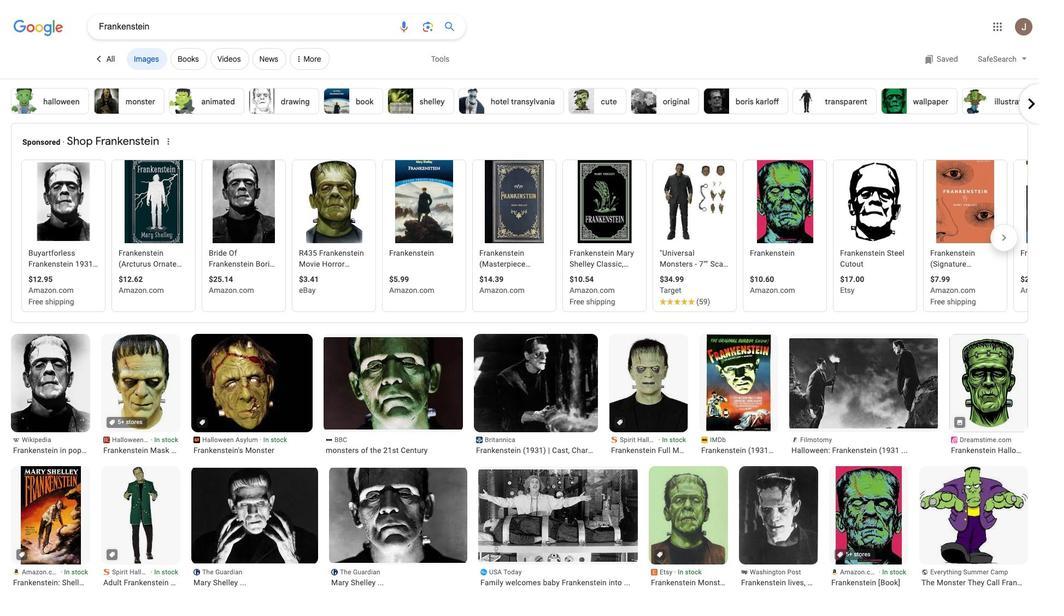 Task type: locate. For each thing, give the bounding box(es) containing it.
0 vertical spatial list
[[11, 88, 1040, 114]]

click for product information image
[[19, 552, 25, 558], [657, 552, 663, 558]]

1 horizontal spatial click for product information image
[[657, 552, 663, 558]]

1 horizontal spatial click for product information image
[[199, 419, 206, 426]]

9 by amazon.com element from the left
[[1021, 286, 1040, 295]]

1 list from the top
[[11, 88, 1040, 114]]

2 horizontal spatial click for product information image
[[617, 419, 623, 426]]

click for product information tooltip for frankenstein universal studios mask image
[[109, 419, 145, 426]]

click for product information tooltip
[[109, 419, 145, 426], [199, 419, 206, 426], [617, 419, 623, 426], [19, 552, 25, 558], [109, 552, 115, 558], [657, 552, 663, 558], [837, 552, 873, 558]]

Search text field
[[99, 17, 391, 36]]

0 horizontal spatial click for product information image
[[19, 552, 25, 558]]

click for product information image for the frankenstein: shelley, mary: 9780812551501: amazon.com: books image on the left bottom click for product information tooltip
[[19, 552, 25, 558]]

frankenstein full mask - universal monsters - spirithalloween.com image
[[609, 334, 688, 433]]

list
[[11, 88, 1040, 114], [11, 331, 1040, 594]]

None search field
[[0, 14, 466, 39]]

list item
[[101, 331, 180, 456], [11, 334, 90, 456], [191, 334, 318, 456], [317, 334, 481, 456], [469, 334, 602, 456], [609, 334, 688, 456], [699, 334, 779, 456], [783, 334, 951, 456], [949, 334, 1029, 456], [739, 465, 819, 588], [11, 466, 90, 588], [101, 466, 180, 588], [176, 466, 334, 588], [317, 466, 475, 588], [476, 466, 639, 588], [649, 466, 728, 588], [830, 466, 909, 588], [920, 466, 1029, 588]]

0 horizontal spatial click for product information image
[[109, 552, 115, 558]]

frankenstein lives, 200 years later - the washington post image
[[739, 465, 819, 575]]

saved image
[[925, 55, 934, 64]]

frankenstein: shelley, mary: 9780812551501: amazon.com: books image
[[21, 466, 81, 565]]

amazon.com: frankenstein: 9780593203392: shelley, mary: books image
[[836, 466, 902, 565]]

click for product information image
[[199, 419, 206, 426], [617, 419, 623, 426], [109, 552, 115, 558]]

why these ads? image
[[164, 137, 174, 147]]

1 click for product information image from the left
[[19, 552, 25, 558]]

by amazon.com element
[[28, 286, 74, 295], [119, 286, 164, 295], [209, 286, 254, 295], [389, 286, 435, 295], [480, 286, 525, 295], [570, 286, 615, 295], [750, 286, 796, 295], [931, 286, 976, 295], [1021, 286, 1040, 295]]

adult frankenstein costume - universal monsters - spirithalloween.com image
[[101, 466, 180, 565]]

7 by amazon.com element from the left
[[750, 286, 796, 295]]

3 by amazon.com element from the left
[[209, 286, 254, 295]]

frankenstein (1931) | cast, characters, poster, & summary | britannica image
[[469, 334, 602, 433]]

licensable image tooltip
[[957, 419, 964, 426]]

click for product information tooltip for frankenstein monster portrait print - etsy image
[[657, 552, 663, 558]]

frankenstein and the gory gang: how the novel blazed a trail for high art  horrors | mary shelley | the guardian image
[[317, 468, 475, 563]]

frankenstein (1931) - imdb image
[[706, 334, 772, 433]]

1 vertical spatial list
[[11, 331, 1040, 594]]

click for product information tooltip for the frankenstein: shelley, mary: 9780812551501: amazon.com: books image on the left bottom
[[19, 552, 25, 558]]

film road to halloween: frankenstein (1931) - filmotomy image
[[783, 339, 951, 429]]

frankenstein at 200 – why hasn't mary shelley been given the respect she  deserves? | books | the guardian image
[[176, 468, 334, 564]]

2 click for product information image from the left
[[657, 552, 663, 558]]



Task type: vqa. For each thing, say whether or not it's contained in the screenshot.
Frankenstein in popular culture - Wikipedia image
yes



Task type: describe. For each thing, give the bounding box(es) containing it.
click for product information image for click for product information tooltip corresponding to frankenstein monster portrait print - etsy image
[[657, 552, 663, 558]]

click for product information image for click for product information tooltip for "adult frankenstein costume - universal monsters - spirithalloween.com" image
[[109, 552, 115, 558]]

frankenstein monster portrait print - etsy image
[[649, 466, 728, 572]]

2 list from the top
[[11, 331, 1040, 594]]

frankenstein in popular culture - wikipedia image
[[11, 334, 90, 434]]

the frankenstein's monsters of the 21st century image
[[317, 337, 481, 430]]

frankenstein halloween stock illustrations – 4,976 frankenstein halloween  stock illustrations, vectors & clipart - dreamstime image
[[950, 334, 1029, 433]]

click for product information tooltip for "frankenstein full mask - universal monsters - spirithalloween.com" image
[[617, 419, 623, 426]]

frankenstein universal studios mask image
[[106, 331, 177, 433]]

go to google home image
[[14, 19, 63, 37]]

click for product information tooltip for amazon.com: frankenstein: 9780593203392: shelley, mary: books 'image'
[[837, 552, 873, 558]]

by target element
[[660, 286, 682, 295]]

click for product information image for click for product information tooltip associated with the frankenstein's monster image
[[199, 419, 206, 426]]

click for product information tooltip for the frankenstein's monster image
[[199, 419, 206, 426]]

frankenstein's monster image
[[191, 334, 318, 433]]

next image
[[1021, 93, 1040, 115]]

4 by amazon.com element from the left
[[389, 286, 435, 295]]

8 by amazon.com element from the left
[[931, 286, 976, 295]]

click for product information tooltip for "adult frankenstein costume - universal monsters - spirithalloween.com" image
[[109, 552, 115, 558]]

search by image image
[[422, 20, 435, 33]]

by ebay element
[[299, 286, 316, 295]]

5 by amazon.com element from the left
[[480, 286, 525, 295]]

licensable image image
[[957, 419, 964, 426]]

click for product information image for click for product information tooltip corresponding to "frankenstein full mask - universal monsters - spirithalloween.com" image
[[617, 419, 623, 426]]

6 by amazon.com element from the left
[[570, 286, 615, 295]]

by etsy element
[[841, 286, 855, 295]]

2 by amazon.com element from the left
[[119, 286, 164, 295]]

1 by amazon.com element from the left
[[28, 286, 74, 295]]

the monster they call frankenstein image
[[920, 466, 1029, 565]]

family welcomes baby frankenstein into the world on halloween image
[[476, 470, 639, 562]]



